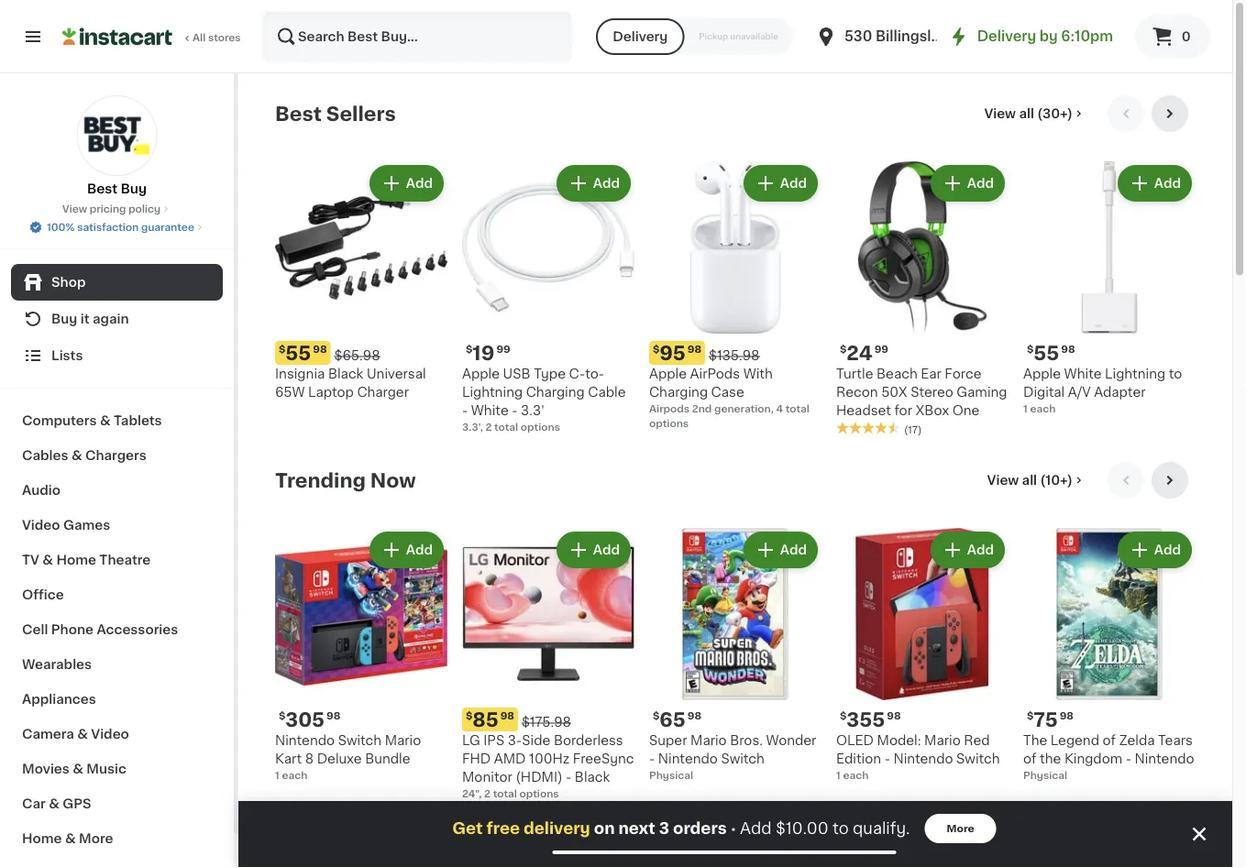 Task type: vqa. For each thing, say whether or not it's contained in the screenshot.
$ for Nintendo Switch Mario Kart 8 Deluxe Bundle
yes



Task type: describe. For each thing, give the bounding box(es) containing it.
video games link
[[11, 508, 223, 543]]

0 button
[[1136, 15, 1211, 59]]

add for 355
[[968, 544, 995, 557]]

& for camera
[[77, 728, 88, 741]]

camera & video link
[[11, 717, 223, 752]]

camera & video
[[22, 728, 129, 741]]

add button for 19
[[559, 167, 629, 200]]

adapter
[[1095, 386, 1146, 399]]

mario for 305
[[385, 735, 421, 748]]

$ for nintendo switch mario kart 8 deluxe bundle
[[279, 711, 286, 722]]

kart
[[275, 753, 302, 766]]

100hz
[[529, 753, 570, 766]]

airpods
[[650, 404, 690, 414]]

$ for super mario bros. wonder - nintendo switch
[[653, 711, 660, 722]]

a/v
[[1069, 386, 1091, 399]]

office link
[[11, 578, 223, 613]]

add button for 305
[[371, 534, 442, 567]]

options inside apple airpods with charging case airpods 2nd generation, 4 total options
[[650, 419, 689, 429]]

add for 24
[[968, 177, 995, 190]]

by
[[1040, 30, 1058, 43]]

car & gps
[[22, 798, 91, 811]]

100% satisfaction guarantee button
[[29, 217, 205, 235]]

delivery by 6:10pm
[[978, 30, 1114, 43]]

recon
[[837, 386, 879, 399]]

computers & tablets link
[[11, 404, 223, 439]]

total inside apple airpods with charging case airpods 2nd generation, 4 total options
[[786, 404, 810, 414]]

$ 65 98
[[653, 711, 702, 730]]

2 inside $ 85 98 $175.98 lg ips 3-side borderless fhd amd 100hz freesync monitor (hdmi) - black 24", 2 total options
[[484, 789, 491, 800]]

kingdom
[[1065, 753, 1123, 766]]

cell phone accessories
[[22, 624, 178, 637]]

add for 55
[[1155, 177, 1182, 190]]

apple for 19
[[462, 368, 500, 381]]

100% satisfaction guarantee
[[47, 222, 194, 233]]

treatment tracker modal dialog
[[239, 802, 1233, 868]]

nintendo switch mario kart 8 deluxe bundle 1 each
[[275, 735, 421, 781]]

apple for 55
[[1024, 368, 1062, 381]]

product group containing 65
[[650, 528, 822, 783]]

white inside apple usb type c-to- lightning charging cable - white - 3.3' 3.3', 2 total options
[[471, 405, 509, 417]]

laptop
[[308, 386, 354, 399]]

each for 305
[[282, 771, 308, 781]]

games
[[63, 519, 110, 532]]

view all (30+)
[[985, 107, 1073, 120]]

3
[[659, 822, 670, 837]]

2nd
[[692, 404, 712, 414]]

add button for $175.98
[[559, 534, 629, 567]]

charging inside apple airpods with charging case airpods 2nd generation, 4 total options
[[650, 386, 708, 399]]

home & more
[[22, 833, 113, 846]]

wonder
[[766, 735, 817, 748]]

& for tv
[[43, 554, 53, 567]]

$ 85 98 $175.98 lg ips 3-side borderless fhd amd 100hz freesync monitor (hdmi) - black 24", 2 total options
[[462, 711, 634, 800]]

99 for 24
[[875, 344, 889, 355]]

add for 65
[[781, 544, 807, 557]]

camera
[[22, 728, 74, 741]]

355
[[847, 711, 886, 730]]

1 horizontal spatial video
[[91, 728, 129, 741]]

legend
[[1051, 735, 1100, 748]]

2 55 from the left
[[1034, 344, 1060, 363]]

buy inside best buy link
[[121, 183, 147, 195]]

tv & home theatre
[[22, 554, 151, 567]]

98 inside the $ 355 98
[[887, 711, 901, 722]]

guarantee
[[141, 222, 194, 233]]

gaming
[[957, 386, 1008, 399]]

$ inside $ 95 98
[[653, 344, 660, 355]]

$ 305 98
[[279, 711, 341, 730]]

$ 19 99
[[466, 344, 511, 363]]

again
[[93, 313, 129, 326]]

all
[[193, 33, 206, 43]]

- inside the legend of zelda tears of the kingdom - nintendo physical
[[1126, 753, 1132, 766]]

free
[[487, 822, 520, 837]]

2 $ 55 98 from the left
[[1028, 344, 1076, 363]]

trending now
[[275, 471, 416, 490]]

zelda
[[1120, 735, 1156, 748]]

$ 95 98
[[653, 344, 702, 363]]

$ for apple white lightning to digital a/v adapter
[[1028, 344, 1034, 355]]

audio link
[[11, 473, 223, 508]]

99 for 19
[[497, 344, 511, 355]]

nintendo inside the legend of zelda tears of the kingdom - nintendo physical
[[1135, 753, 1195, 766]]

65w
[[275, 386, 305, 399]]

stereo
[[911, 386, 954, 399]]

buy inside buy it again link
[[51, 313, 77, 326]]

movies & music link
[[11, 752, 223, 787]]

buy it again
[[51, 313, 129, 326]]

options inside $ 85 98 $175.98 lg ips 3-side borderless fhd amd 100hz freesync monitor (hdmi) - black 24", 2 total options
[[520, 789, 559, 800]]

& for cables
[[71, 450, 82, 462]]

view all (30+) button
[[977, 95, 1094, 132]]

fhd
[[462, 753, 491, 766]]

3.3',
[[462, 422, 483, 433]]

cable
[[588, 386, 626, 399]]

(10+)
[[1041, 474, 1073, 487]]

best buy logo image
[[77, 95, 157, 176]]

$95.98 original price: $135.98 element
[[650, 341, 822, 365]]

98 inside $ 75 98
[[1060, 711, 1074, 722]]

delivery for delivery by 6:10pm
[[978, 30, 1037, 43]]

view all (10+)
[[988, 474, 1073, 487]]

switch inside oled model: mario red edition - nintendo switch 1 each
[[957, 753, 1000, 766]]

monitor
[[462, 772, 513, 784]]

apple airpods with charging case airpods 2nd generation, 4 total options
[[650, 368, 810, 429]]

0 vertical spatial of
[[1103, 735, 1117, 748]]

white inside 'apple white lightning to digital a/v adapter 1 each'
[[1065, 368, 1102, 381]]

add button for 75
[[1120, 534, 1191, 567]]

lightning inside apple usb type c-to- lightning charging cable - white - 3.3' 3.3', 2 total options
[[462, 386, 523, 399]]

now
[[370, 471, 416, 490]]

nintendo inside nintendo switch mario kart 8 deluxe bundle 1 each
[[275, 735, 335, 748]]

ear
[[921, 368, 942, 381]]

super
[[650, 735, 688, 748]]

apple inside apple airpods with charging case airpods 2nd generation, 4 total options
[[650, 368, 687, 381]]

to-
[[586, 368, 605, 381]]

98 inside $ 95 98
[[688, 344, 702, 355]]

$ 75 98
[[1028, 711, 1074, 730]]

- inside oled model: mario red edition - nintendo switch 1 each
[[885, 753, 891, 766]]

usb
[[503, 368, 531, 381]]

1 for 55
[[1024, 404, 1028, 414]]

& for computers
[[100, 415, 111, 428]]

1 vertical spatial view
[[62, 204, 87, 214]]

add button for 355
[[933, 534, 1004, 567]]

50x
[[882, 386, 908, 399]]

total inside $ 85 98 $175.98 lg ips 3-side borderless fhd amd 100hz freesync monitor (hdmi) - black 24", 2 total options
[[493, 789, 517, 800]]

100%
[[47, 222, 75, 233]]

& for movies
[[73, 763, 83, 776]]

bundle
[[365, 753, 411, 766]]

orders
[[673, 822, 727, 837]]

item carousel region containing best sellers
[[275, 95, 1196, 448]]

add for 305
[[406, 544, 433, 557]]

98 inside $ 65 98
[[688, 711, 702, 722]]

$ for turtle beach ear force recon 50x stereo gaming headset for xbox one
[[840, 344, 847, 355]]

1 vertical spatial of
[[1024, 753, 1037, 766]]

home inside home & more link
[[22, 833, 62, 846]]

- inside super mario bros. wonder - nintendo switch physical
[[650, 753, 655, 766]]

home & more link
[[11, 822, 223, 857]]

wearables
[[22, 659, 92, 672]]

$85.98 original price: $175.98 element
[[462, 708, 635, 732]]

beach
[[877, 368, 918, 381]]

force
[[945, 368, 982, 381]]

75
[[1034, 711, 1058, 730]]

super mario bros. wonder - nintendo switch physical
[[650, 735, 817, 781]]

phone
[[51, 624, 94, 637]]

product group containing 24
[[837, 161, 1009, 437]]

headset
[[837, 405, 892, 417]]

type
[[534, 368, 566, 381]]

office
[[22, 589, 64, 602]]

530
[[845, 30, 873, 43]]

turtle beach ear force recon 50x stereo gaming headset for xbox one
[[837, 368, 1008, 417]]

98 up insignia
[[313, 344, 327, 355]]

3-
[[508, 735, 522, 748]]

all stores link
[[62, 11, 242, 62]]

video games
[[22, 519, 110, 532]]

tv
[[22, 554, 39, 567]]

•
[[731, 822, 737, 837]]

(hdmi)
[[516, 772, 563, 784]]

$135.98
[[709, 350, 760, 362]]



Task type: locate. For each thing, give the bounding box(es) containing it.
instacart logo image
[[62, 26, 172, 48]]

1 horizontal spatial charging
[[650, 386, 708, 399]]

- down 100hz
[[566, 772, 572, 784]]

options down the airpods
[[650, 419, 689, 429]]

1 horizontal spatial apple
[[650, 368, 687, 381]]

98 inside $ 305 98
[[327, 711, 341, 722]]

each inside 'apple white lightning to digital a/v adapter 1 each'
[[1031, 404, 1056, 414]]

0 horizontal spatial video
[[22, 519, 60, 532]]

3 mario from the left
[[925, 735, 961, 748]]

0 vertical spatial buy
[[121, 183, 147, 195]]

0 horizontal spatial 55
[[286, 344, 311, 363]]

qualify.
[[853, 822, 911, 837]]

1 vertical spatial black
[[575, 772, 610, 784]]

0 horizontal spatial of
[[1024, 753, 1037, 766]]

delivery inside button
[[613, 30, 668, 43]]

more button
[[925, 815, 997, 844]]

it
[[81, 313, 90, 326]]

delivery for delivery
[[613, 30, 668, 43]]

freesync
[[573, 753, 634, 766]]

0 horizontal spatial $ 55 98
[[279, 344, 327, 363]]

1 horizontal spatial $ 55 98
[[1028, 344, 1076, 363]]

deluxe
[[317, 753, 362, 766]]

1 horizontal spatial each
[[843, 771, 869, 781]]

$ for apple usb type c-to- lightning charging cable - white - 3.3'
[[466, 344, 473, 355]]

0 vertical spatial total
[[786, 404, 810, 414]]

add button for 55
[[1120, 167, 1191, 200]]

white up 3.3',
[[471, 405, 509, 417]]

1 vertical spatial total
[[495, 422, 518, 433]]

98 right 85
[[501, 711, 515, 722]]

lightning up adapter
[[1106, 368, 1166, 381]]

0 horizontal spatial apple
[[462, 368, 500, 381]]

0 vertical spatial best
[[275, 104, 322, 123]]

physical inside the legend of zelda tears of the kingdom - nintendo physical
[[1024, 771, 1068, 781]]

black inside insignia black universal 65w laptop charger
[[328, 368, 364, 381]]

55 up digital
[[1034, 344, 1060, 363]]

edition
[[837, 753, 882, 766]]

appliances
[[22, 694, 96, 706]]

& right 'cables' in the bottom of the page
[[71, 450, 82, 462]]

add button
[[371, 167, 442, 200], [559, 167, 629, 200], [746, 167, 817, 200], [933, 167, 1004, 200], [1120, 167, 1191, 200], [371, 534, 442, 567], [559, 534, 629, 567], [746, 534, 817, 567], [933, 534, 1004, 567], [1120, 534, 1191, 567]]

view left (10+)
[[988, 474, 1019, 487]]

best for best sellers
[[275, 104, 322, 123]]

total down monitor
[[493, 789, 517, 800]]

2 physical from the left
[[1024, 771, 1068, 781]]

get free delivery on next 3 orders • add $10.00 to qualify.
[[453, 822, 911, 837]]

apple inside apple usb type c-to- lightning charging cable - white - 3.3' 3.3', 2 total options
[[462, 368, 500, 381]]

video up music
[[91, 728, 129, 741]]

nintendo down model:
[[894, 753, 954, 766]]

black down the freesync
[[575, 772, 610, 784]]

& right car
[[49, 798, 59, 811]]

amd
[[494, 753, 526, 766]]

1 physical from the left
[[650, 771, 694, 781]]

1 down digital
[[1024, 404, 1028, 414]]

1 apple from the left
[[462, 368, 500, 381]]

$ up kart
[[279, 711, 286, 722]]

view left (30+)
[[985, 107, 1017, 120]]

1 horizontal spatial 55
[[1034, 344, 1060, 363]]

2 horizontal spatial each
[[1031, 404, 1056, 414]]

home down car
[[22, 833, 62, 846]]

all left (10+)
[[1023, 474, 1038, 487]]

home down video games
[[56, 554, 96, 567]]

$55.98 original price: $65.98 element
[[275, 341, 448, 365]]

options down 3.3'
[[521, 422, 561, 433]]

car
[[22, 798, 46, 811]]

0 horizontal spatial physical
[[650, 771, 694, 781]]

55 up insignia
[[286, 344, 311, 363]]

99 right the 19
[[497, 344, 511, 355]]

cables & chargers
[[22, 450, 147, 462]]

$10.00
[[776, 822, 829, 837]]

mario
[[385, 735, 421, 748], [691, 735, 727, 748], [925, 735, 961, 748]]

0 vertical spatial item carousel region
[[275, 95, 1196, 448]]

1 horizontal spatial best
[[275, 104, 322, 123]]

more down gps at the bottom of the page
[[79, 833, 113, 846]]

cables & chargers link
[[11, 439, 223, 473]]

1 vertical spatial item carousel region
[[275, 462, 1196, 815]]

$ inside $ 19 99
[[466, 344, 473, 355]]

of up kingdom
[[1103, 735, 1117, 748]]

305
[[286, 711, 325, 730]]

of down the
[[1024, 753, 1037, 766]]

1 down kart
[[275, 771, 280, 781]]

charging up the airpods
[[650, 386, 708, 399]]

view pricing policy link
[[62, 202, 172, 217]]

- down model:
[[885, 753, 891, 766]]

& left music
[[73, 763, 83, 776]]

★★★★★
[[837, 422, 901, 435], [837, 422, 901, 435]]

$ up oled
[[840, 711, 847, 722]]

product group
[[275, 161, 448, 402], [462, 161, 635, 435], [650, 161, 822, 431], [837, 161, 1009, 437], [1024, 161, 1196, 417], [275, 528, 448, 783], [462, 528, 635, 802], [650, 528, 822, 783], [837, 528, 1009, 783], [1024, 528, 1196, 783]]

view for trending now
[[988, 474, 1019, 487]]

- down super
[[650, 753, 655, 766]]

$ up 3.3',
[[466, 344, 473, 355]]

$ up lg at the bottom
[[466, 711, 473, 722]]

1 vertical spatial video
[[91, 728, 129, 741]]

best inside "item carousel" region
[[275, 104, 322, 123]]

item carousel region
[[275, 95, 1196, 448], [275, 462, 1196, 815]]

audio
[[22, 484, 60, 497]]

main content
[[239, 73, 1233, 868]]

$65.98
[[335, 350, 380, 362]]

None search field
[[262, 11, 573, 62]]

all stores
[[193, 33, 241, 43]]

1 vertical spatial lightning
[[462, 386, 523, 399]]

$ up the airpods
[[653, 344, 660, 355]]

black down $65.98
[[328, 368, 364, 381]]

mario inside super mario bros. wonder - nintendo switch physical
[[691, 735, 727, 748]]

$ for oled model: mario red edition - nintendo switch
[[840, 711, 847, 722]]

all for 75
[[1023, 474, 1038, 487]]

99 inside $ 24 99
[[875, 344, 889, 355]]

next
[[619, 822, 656, 837]]

each for 55
[[1031, 404, 1056, 414]]

0 vertical spatial white
[[1065, 368, 1102, 381]]

$ up digital
[[1028, 344, 1034, 355]]

$ for the legend of zelda tears of the kingdom - nintendo
[[1028, 711, 1034, 722]]

$ inside the $ 355 98
[[840, 711, 847, 722]]

- left 3.3'
[[512, 405, 518, 417]]

more inside button
[[947, 824, 975, 834]]

for
[[895, 405, 913, 417]]

& for car
[[49, 798, 59, 811]]

2 horizontal spatial switch
[[957, 753, 1000, 766]]

view inside popup button
[[985, 107, 1017, 120]]

1 vertical spatial 2
[[484, 789, 491, 800]]

2 vertical spatial total
[[493, 789, 517, 800]]

65
[[660, 711, 686, 730]]

0 vertical spatial all
[[1020, 107, 1035, 120]]

apple inside 'apple white lightning to digital a/v adapter 1 each'
[[1024, 368, 1062, 381]]

98 up model:
[[887, 711, 901, 722]]

apple down 95
[[650, 368, 687, 381]]

0 horizontal spatial to
[[833, 822, 849, 837]]

0 vertical spatial video
[[22, 519, 60, 532]]

accessories
[[97, 624, 178, 637]]

2 vertical spatial view
[[988, 474, 1019, 487]]

sellers
[[326, 104, 396, 123]]

shop
[[51, 276, 86, 289]]

$ up the
[[1028, 711, 1034, 722]]

1 charging from the left
[[526, 386, 585, 399]]

& inside 'link'
[[73, 763, 83, 776]]

switch down red
[[957, 753, 1000, 766]]

view all (10+) button
[[980, 462, 1094, 499]]

(30+)
[[1038, 107, 1073, 120]]

2 item carousel region from the top
[[275, 462, 1196, 815]]

1 inside nintendo switch mario kart 8 deluxe bundle 1 each
[[275, 771, 280, 781]]

0 horizontal spatial each
[[282, 771, 308, 781]]

product group containing 355
[[837, 528, 1009, 783]]

1 horizontal spatial of
[[1103, 735, 1117, 748]]

2 horizontal spatial mario
[[925, 735, 961, 748]]

buy up the policy
[[121, 183, 147, 195]]

1 horizontal spatial mario
[[691, 735, 727, 748]]

0 horizontal spatial best
[[87, 183, 118, 195]]

1 item carousel region from the top
[[275, 95, 1196, 448]]

product group containing 19
[[462, 161, 635, 435]]

1 vertical spatial white
[[471, 405, 509, 417]]

wearables link
[[11, 648, 223, 683]]

total inside apple usb type c-to- lightning charging cable - white - 3.3' 3.3', 2 total options
[[495, 422, 518, 433]]

oled
[[837, 735, 874, 748]]

charging inside apple usb type c-to- lightning charging cable - white - 3.3' 3.3', 2 total options
[[526, 386, 585, 399]]

2 inside apple usb type c-to- lightning charging cable - white - 3.3' 3.3', 2 total options
[[486, 422, 492, 433]]

1 for 305
[[275, 771, 280, 781]]

98 right 75
[[1060, 711, 1074, 722]]

$175.98
[[522, 717, 572, 729]]

1 horizontal spatial to
[[1169, 368, 1183, 381]]

1 horizontal spatial switch
[[721, 753, 765, 766]]

1 horizontal spatial white
[[1065, 368, 1102, 381]]

total right 4
[[786, 404, 810, 414]]

$ up super
[[653, 711, 660, 722]]

0 horizontal spatial charging
[[526, 386, 585, 399]]

tears
[[1159, 735, 1193, 748]]

best up pricing at the left of page
[[87, 183, 118, 195]]

black inside $ 85 98 $175.98 lg ips 3-side borderless fhd amd 100hz freesync monitor (hdmi) - black 24", 2 total options
[[575, 772, 610, 784]]

apple up digital
[[1024, 368, 1062, 381]]

(17)
[[905, 425, 923, 435]]

each down edition
[[843, 771, 869, 781]]

99 right 24
[[875, 344, 889, 355]]

1 horizontal spatial lightning
[[1106, 368, 1166, 381]]

universal
[[367, 368, 426, 381]]

delivery button
[[596, 18, 685, 55]]

options down (hdmi)
[[520, 789, 559, 800]]

0 horizontal spatial more
[[79, 833, 113, 846]]

0 horizontal spatial buy
[[51, 313, 77, 326]]

- inside $ 85 98 $175.98 lg ips 3-side borderless fhd amd 100hz freesync monitor (hdmi) - black 24", 2 total options
[[566, 772, 572, 784]]

1 horizontal spatial delivery
[[978, 30, 1037, 43]]

to inside treatment tracker modal dialog
[[833, 822, 849, 837]]

1 mario from the left
[[385, 735, 421, 748]]

2 mario from the left
[[691, 735, 727, 748]]

white up a/v
[[1065, 368, 1102, 381]]

product group containing 75
[[1024, 528, 1196, 783]]

best left sellers at the top left of page
[[275, 104, 322, 123]]

cell phone accessories link
[[11, 613, 223, 648]]

98 right 305
[[327, 711, 341, 722]]

0 horizontal spatial white
[[471, 405, 509, 417]]

$ 55 98 inside "$55.98 original price: $65.98" element
[[279, 344, 327, 363]]

1 vertical spatial buy
[[51, 313, 77, 326]]

& for home
[[65, 833, 76, 846]]

0 horizontal spatial switch
[[338, 735, 382, 748]]

- down zelda
[[1126, 753, 1132, 766]]

add for 75
[[1155, 544, 1182, 557]]

$ up "turtle"
[[840, 344, 847, 355]]

1 horizontal spatial physical
[[1024, 771, 1068, 781]]

add inside treatment tracker modal dialog
[[740, 822, 772, 837]]

item carousel region containing trending now
[[275, 462, 1196, 815]]

physical down super
[[650, 771, 694, 781]]

view
[[985, 107, 1017, 120], [62, 204, 87, 214], [988, 474, 1019, 487]]

$
[[279, 344, 286, 355], [466, 344, 473, 355], [653, 344, 660, 355], [840, 344, 847, 355], [1028, 344, 1034, 355], [279, 711, 286, 722], [466, 711, 473, 722], [653, 711, 660, 722], [840, 711, 847, 722], [1028, 711, 1034, 722]]

1 $ 55 98 from the left
[[279, 344, 327, 363]]

0 vertical spatial to
[[1169, 368, 1183, 381]]

99 inside $ 19 99
[[497, 344, 511, 355]]

$ up insignia
[[279, 344, 286, 355]]

all left (30+)
[[1020, 107, 1035, 120]]

add for 19
[[593, 177, 620, 190]]

2 apple from the left
[[650, 368, 687, 381]]

1 horizontal spatial black
[[575, 772, 610, 784]]

each inside oled model: mario red edition - nintendo switch 1 each
[[843, 771, 869, 781]]

98
[[313, 344, 327, 355], [688, 344, 702, 355], [1062, 344, 1076, 355], [327, 711, 341, 722], [501, 711, 515, 722], [688, 711, 702, 722], [887, 711, 901, 722], [1060, 711, 1074, 722]]

switch
[[338, 735, 382, 748], [721, 753, 765, 766], [957, 753, 1000, 766]]

physical inside super mario bros. wonder - nintendo switch physical
[[650, 771, 694, 781]]

0 vertical spatial black
[[328, 368, 364, 381]]

0 vertical spatial lightning
[[1106, 368, 1166, 381]]

mario for 355
[[925, 735, 961, 748]]

all inside 'popup button'
[[1023, 474, 1038, 487]]

3 apple from the left
[[1024, 368, 1062, 381]]

2 horizontal spatial apple
[[1024, 368, 1062, 381]]

24
[[847, 344, 873, 363]]

1 vertical spatial home
[[22, 833, 62, 846]]

1 vertical spatial best
[[87, 183, 118, 195]]

mario up bundle
[[385, 735, 421, 748]]

& down gps at the bottom of the page
[[65, 833, 76, 846]]

nintendo inside oled model: mario red edition - nintendo switch 1 each
[[894, 753, 954, 766]]

nintendo up 8
[[275, 735, 335, 748]]

view up 100%
[[62, 204, 87, 214]]

billingsley
[[876, 30, 949, 43]]

0 vertical spatial 2
[[486, 422, 492, 433]]

mario inside nintendo switch mario kart 8 deluxe bundle 1 each
[[385, 735, 421, 748]]

1 down edition
[[837, 771, 841, 781]]

policy
[[129, 204, 161, 214]]

red
[[964, 735, 991, 748]]

options inside apple usb type c-to- lightning charging cable - white - 3.3' 3.3', 2 total options
[[521, 422, 561, 433]]

0 vertical spatial view
[[985, 107, 1017, 120]]

add button for 24
[[933, 167, 1004, 200]]

0 horizontal spatial delivery
[[613, 30, 668, 43]]

1 inside 'apple white lightning to digital a/v adapter 1 each'
[[1024, 404, 1028, 414]]

mario left red
[[925, 735, 961, 748]]

the
[[1040, 753, 1062, 766]]

trending
[[275, 471, 366, 490]]

switch inside super mario bros. wonder - nintendo switch physical
[[721, 753, 765, 766]]

& right camera
[[77, 728, 88, 741]]

switch down bros.
[[721, 753, 765, 766]]

98 right 95
[[688, 344, 702, 355]]

1 horizontal spatial more
[[947, 824, 975, 834]]

0 vertical spatial home
[[56, 554, 96, 567]]

nintendo down tears
[[1135, 753, 1195, 766]]

1 99 from the left
[[497, 344, 511, 355]]

& right the tv
[[43, 554, 53, 567]]

product group containing 95
[[650, 161, 822, 431]]

1 vertical spatial to
[[833, 822, 849, 837]]

all inside popup button
[[1020, 107, 1035, 120]]

1
[[1024, 404, 1028, 414], [275, 771, 280, 781], [837, 771, 841, 781]]

nintendo inside super mario bros. wonder - nintendo switch physical
[[659, 753, 718, 766]]

each down digital
[[1031, 404, 1056, 414]]

best
[[275, 104, 322, 123], [87, 183, 118, 195]]

add for $175.98
[[593, 544, 620, 557]]

0 horizontal spatial mario
[[385, 735, 421, 748]]

turtle
[[837, 368, 874, 381]]

each down kart
[[282, 771, 308, 781]]

0 horizontal spatial lightning
[[462, 386, 523, 399]]

apple down the 19
[[462, 368, 500, 381]]

total
[[786, 404, 810, 414], [495, 422, 518, 433], [493, 789, 517, 800]]

$ inside $ 75 98
[[1028, 711, 1034, 722]]

home inside tv & home theatre link
[[56, 554, 96, 567]]

oled model: mario red edition - nintendo switch 1 each
[[837, 735, 1000, 781]]

$ 55 98 up digital
[[1028, 344, 1076, 363]]

best sellers
[[275, 104, 396, 123]]

total right 3.3',
[[495, 422, 518, 433]]

$ inside $ 305 98
[[279, 711, 286, 722]]

switch up deluxe
[[338, 735, 382, 748]]

0 horizontal spatial 1
[[275, 771, 280, 781]]

1 horizontal spatial 99
[[875, 344, 889, 355]]

$ 55 98 up insignia
[[279, 344, 327, 363]]

one
[[953, 405, 980, 417]]

mario inside oled model: mario red edition - nintendo switch 1 each
[[925, 735, 961, 748]]

2 99 from the left
[[875, 344, 889, 355]]

1 55 from the left
[[286, 344, 311, 363]]

85
[[473, 711, 499, 730]]

switch inside nintendo switch mario kart 8 deluxe bundle 1 each
[[338, 735, 382, 748]]

movies
[[22, 763, 70, 776]]

Search field
[[264, 13, 571, 61]]

98 up a/v
[[1062, 344, 1076, 355]]

1 horizontal spatial buy
[[121, 183, 147, 195]]

add button for 65
[[746, 534, 817, 567]]

mario left bros.
[[691, 735, 727, 748]]

product group containing 305
[[275, 528, 448, 783]]

0 horizontal spatial 99
[[497, 344, 511, 355]]

530 billingsley road button
[[816, 11, 990, 62]]

98 inside $ 85 98 $175.98 lg ips 3-side borderless fhd amd 100hz freesync monitor (hdmi) - black 24", 2 total options
[[501, 711, 515, 722]]

service type group
[[596, 18, 794, 55]]

black
[[328, 368, 364, 381], [575, 772, 610, 784]]

view inside 'popup button'
[[988, 474, 1019, 487]]

all
[[1020, 107, 1035, 120], [1023, 474, 1038, 487]]

2 charging from the left
[[650, 386, 708, 399]]

1 horizontal spatial 1
[[837, 771, 841, 781]]

$ inside $ 24 99
[[840, 344, 847, 355]]

4
[[777, 404, 784, 414]]

2 horizontal spatial 1
[[1024, 404, 1028, 414]]

- up 3.3',
[[462, 405, 468, 417]]

computers & tablets
[[22, 415, 162, 428]]

main content containing best sellers
[[239, 73, 1233, 868]]

& left tablets
[[100, 415, 111, 428]]

each inside nintendo switch mario kart 8 deluxe bundle 1 each
[[282, 771, 308, 781]]

$ inside $ 65 98
[[653, 711, 660, 722]]

55 inside "$55.98 original price: $65.98" element
[[286, 344, 311, 363]]

0 horizontal spatial black
[[328, 368, 364, 381]]

ips
[[484, 735, 505, 748]]

98 right 65
[[688, 711, 702, 722]]

product group containing 85
[[462, 528, 635, 802]]

charging down type
[[526, 386, 585, 399]]

lightning inside 'apple white lightning to digital a/v adapter 1 each'
[[1106, 368, 1166, 381]]

insignia black universal 65w laptop charger
[[275, 368, 426, 399]]

nintendo down super
[[659, 753, 718, 766]]

video
[[22, 519, 60, 532], [91, 728, 129, 741]]

best for best buy
[[87, 183, 118, 195]]

buy left it at left top
[[51, 313, 77, 326]]

home
[[56, 554, 96, 567], [22, 833, 62, 846]]

1 vertical spatial all
[[1023, 474, 1038, 487]]

lists
[[51, 350, 83, 362]]

physical down the "the"
[[1024, 771, 1068, 781]]

to inside 'apple white lightning to digital a/v adapter 1 each'
[[1169, 368, 1183, 381]]

view for best sellers
[[985, 107, 1017, 120]]

$ inside $ 85 98 $175.98 lg ips 3-side borderless fhd amd 100hz freesync monitor (hdmi) - black 24", 2 total options
[[466, 711, 473, 722]]

lightning down usb at the top left of the page
[[462, 386, 523, 399]]

airpods
[[690, 368, 740, 381]]

road
[[953, 30, 990, 43]]

video down audio
[[22, 519, 60, 532]]

all for 55
[[1020, 107, 1035, 120]]

1 inside oled model: mario red edition - nintendo switch 1 each
[[837, 771, 841, 781]]

2 right 3.3',
[[486, 422, 492, 433]]

more right qualify.
[[947, 824, 975, 834]]

95
[[660, 344, 686, 363]]

2 right 24", on the left bottom of the page
[[484, 789, 491, 800]]

movies & music
[[22, 763, 127, 776]]



